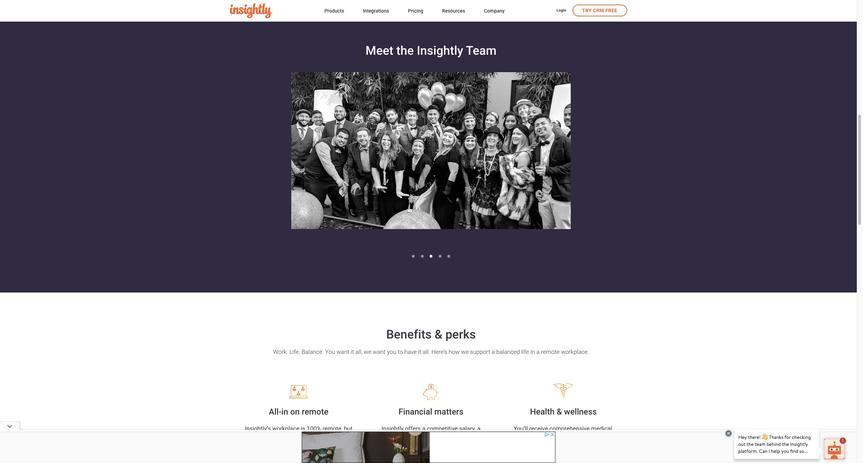 Task type: locate. For each thing, give the bounding box(es) containing it.
0 vertical spatial wellness
[[565, 407, 597, 417]]

0 horizontal spatial we
[[364, 348, 372, 355]]

0 vertical spatial insightly
[[417, 44, 464, 58]]

1 horizontal spatial it
[[418, 348, 422, 355]]

events,
[[268, 451, 286, 458]]

of inside you'll receive comprehensive medical, dental, and vision plans; life insurance; as well as a generous proportion of coverage for dependents.
[[588, 442, 594, 449]]

plan,
[[412, 442, 425, 449]]

0 horizontal spatial in
[[282, 407, 288, 417]]

0 vertical spatial life
[[522, 348, 529, 355]]

1 vertical spatial generous
[[533, 442, 558, 449]]

competitive
[[427, 425, 458, 432]]

integrations link
[[363, 6, 389, 16]]

insightly
[[417, 44, 464, 58], [382, 425, 404, 432]]

medical,
[[592, 425, 614, 432]]

life inside you'll receive comprehensive medical, dental, and vision plans; life insurance; as well as a generous proportion of coverage for dependents.
[[574, 434, 582, 441]]

1 vertical spatial as
[[521, 442, 527, 449]]

wellness inside insightly's workplace is 100% remote, but we're never out of touch. set up your home office with a $250 stipend, enjoy virtual events, wellness sessions, and more!
[[288, 451, 311, 458]]

insightly's
[[245, 425, 271, 432]]

dental,
[[510, 434, 527, 441]]

on
[[290, 407, 300, 417]]

in right 'balanced'
[[531, 348, 535, 355]]

and inside you'll receive comprehensive medical, dental, and vision plans; life insurance; as well as a generous proportion of coverage for dependents.
[[529, 434, 539, 441]]

pricing link
[[408, 6, 424, 16]]

a right 'balanced'
[[537, 348, 540, 355]]

we right how
[[461, 348, 469, 355]]

and inside insightly offers a competitive salary, a generous equity package, a 401(k) savings plan, and fsa account.
[[426, 442, 436, 449]]

dependents.
[[552, 451, 585, 458]]

1 horizontal spatial generous
[[533, 442, 558, 449]]

0 horizontal spatial life
[[522, 348, 529, 355]]

& up here's
[[435, 327, 443, 342]]

0 vertical spatial of
[[292, 434, 298, 441]]

remote
[[541, 348, 560, 355], [302, 407, 329, 417]]

coverage
[[595, 442, 619, 449]]

try
[[583, 8, 592, 13]]

company
[[484, 8, 505, 13]]

1 horizontal spatial life
[[574, 434, 582, 441]]

and down receive
[[529, 434, 539, 441]]

a inside insightly's workplace is 100% remote, but we're never out of touch. set up your home office with a $250 stipend, enjoy virtual events, wellness sessions, and more!
[[294, 442, 297, 449]]

1 vertical spatial life
[[574, 434, 582, 441]]

a inside you'll receive comprehensive medical, dental, and vision plans; life insurance; as well as a generous proportion of coverage for dependents.
[[528, 442, 532, 449]]

in
[[531, 348, 535, 355], [282, 407, 288, 417]]

0 vertical spatial &
[[435, 327, 443, 342]]

1 vertical spatial in
[[282, 407, 288, 417]]

wellness up more! at the left
[[288, 451, 311, 458]]

& right health
[[557, 407, 562, 417]]

0 horizontal spatial generous
[[386, 434, 411, 441]]

it left all,
[[351, 348, 354, 355]]

generous
[[386, 434, 411, 441], [533, 442, 558, 449]]

1 horizontal spatial want
[[373, 348, 386, 355]]

want
[[337, 348, 350, 355], [373, 348, 386, 355]]

0 horizontal spatial want
[[337, 348, 350, 355]]

of
[[292, 434, 298, 441], [588, 442, 594, 449]]

with
[[281, 442, 292, 449]]

0 vertical spatial as
[[612, 434, 618, 441]]

financial
[[399, 407, 433, 417]]

it left all.
[[418, 348, 422, 355]]

generous up for at the right bottom
[[533, 442, 558, 449]]

0 vertical spatial and
[[529, 434, 539, 441]]

work.
[[273, 348, 288, 355]]

want right you on the left of the page
[[337, 348, 350, 355]]

office
[[265, 442, 280, 449]]

we're
[[251, 434, 265, 441]]

offers
[[405, 425, 421, 432]]

benefits
[[387, 327, 432, 342]]

perks
[[446, 327, 476, 342]]

as
[[612, 434, 618, 441], [521, 442, 527, 449]]

2 want from the left
[[373, 348, 386, 355]]

0 vertical spatial remote
[[541, 348, 560, 355]]

life up proportion
[[574, 434, 582, 441]]

1 horizontal spatial we
[[461, 348, 469, 355]]

1 vertical spatial and
[[426, 442, 436, 449]]

and left fsa
[[426, 442, 436, 449]]

and down the enjoy
[[338, 451, 348, 458]]

0 vertical spatial generous
[[386, 434, 411, 441]]

1 horizontal spatial of
[[588, 442, 594, 449]]

1 vertical spatial insightly
[[382, 425, 404, 432]]

resources link
[[442, 6, 466, 16]]

try crm free link
[[573, 5, 628, 16]]

we
[[364, 348, 372, 355], [461, 348, 469, 355]]

2 vertical spatial and
[[338, 451, 348, 458]]

workplace.
[[561, 348, 589, 355]]

the
[[397, 44, 414, 58]]

up
[[327, 434, 334, 441]]

wellness
[[565, 407, 597, 417], [288, 451, 311, 458]]

you
[[387, 348, 397, 355]]

in left "on"
[[282, 407, 288, 417]]

0 horizontal spatial wellness
[[288, 451, 311, 458]]

1 horizontal spatial and
[[426, 442, 436, 449]]

1 vertical spatial &
[[557, 407, 562, 417]]

receive
[[530, 425, 548, 432]]

1 horizontal spatial in
[[531, 348, 535, 355]]

life
[[522, 348, 529, 355], [574, 434, 582, 441]]

0 horizontal spatial &
[[435, 327, 443, 342]]

try crm free
[[583, 8, 618, 13]]

here's
[[432, 348, 448, 355]]

1 it from the left
[[351, 348, 354, 355]]

0 horizontal spatial as
[[521, 442, 527, 449]]

of down insurance;
[[588, 442, 594, 449]]

& for health
[[557, 407, 562, 417]]

benefits & perks
[[387, 327, 476, 342]]

as up coverage
[[612, 434, 618, 441]]

generous up savings
[[386, 434, 411, 441]]

wellness up comprehensive
[[565, 407, 597, 417]]

it
[[351, 348, 354, 355], [418, 348, 422, 355]]

0 horizontal spatial insightly
[[382, 425, 404, 432]]

0 horizontal spatial it
[[351, 348, 354, 355]]

1 horizontal spatial &
[[557, 407, 562, 417]]

1 horizontal spatial remote
[[541, 348, 560, 355]]

100%
[[307, 425, 321, 432]]

of right "out"
[[292, 434, 298, 441]]

1 horizontal spatial insightly
[[417, 44, 464, 58]]

0 horizontal spatial and
[[338, 451, 348, 458]]

2 horizontal spatial and
[[529, 434, 539, 441]]

210706 careers benefits icon financial matters image
[[409, 383, 454, 401]]

package,
[[430, 434, 453, 441]]

a right well
[[528, 442, 532, 449]]

all-in on remote
[[269, 407, 329, 417]]

remote up 100%
[[302, 407, 329, 417]]

1 vertical spatial wellness
[[288, 451, 311, 458]]

matters
[[435, 407, 464, 417]]

want left you
[[373, 348, 386, 355]]

life right 'balanced'
[[522, 348, 529, 355]]

&
[[435, 327, 443, 342], [557, 407, 562, 417]]

is
[[301, 425, 306, 432]]

2 it from the left
[[418, 348, 422, 355]]

0 horizontal spatial of
[[292, 434, 298, 441]]

you'll
[[514, 425, 528, 432]]

we right all,
[[364, 348, 372, 355]]

integrations
[[363, 8, 389, 13]]

fsa
[[437, 442, 448, 449]]

1 horizontal spatial as
[[612, 434, 618, 441]]

as right well
[[521, 442, 527, 449]]

insightly logo link
[[230, 3, 313, 18]]

to
[[398, 348, 403, 355]]

well
[[509, 442, 519, 449]]

touch.
[[299, 434, 316, 441]]

remote left workplace.
[[541, 348, 560, 355]]

1 vertical spatial of
[[588, 442, 594, 449]]

0 horizontal spatial remote
[[302, 407, 329, 417]]

generous inside you'll receive comprehensive medical, dental, and vision plans; life insurance; as well as a generous proportion of coverage for dependents.
[[533, 442, 558, 449]]

a right with
[[294, 442, 297, 449]]

sessions,
[[312, 451, 337, 458]]



Task type: describe. For each thing, give the bounding box(es) containing it.
products link
[[325, 6, 344, 16]]

products
[[325, 8, 344, 13]]

a right salary,
[[478, 425, 481, 432]]

set
[[317, 434, 326, 441]]

210706 careers benefits icon health and wellness image
[[541, 383, 587, 401]]

stipend,
[[313, 442, 334, 449]]

login link
[[557, 8, 567, 14]]

company link
[[484, 6, 505, 16]]

1 want from the left
[[337, 348, 350, 355]]

balanced
[[497, 348, 520, 355]]

have
[[405, 348, 417, 355]]

enjoy
[[336, 442, 349, 449]]

your
[[335, 434, 347, 441]]

insightly offers a competitive salary, a generous equity package, a 401(k) savings plan, and fsa account.
[[382, 425, 481, 449]]

never
[[266, 434, 281, 441]]

a right "support"
[[492, 348, 495, 355]]

out
[[282, 434, 291, 441]]

for
[[543, 451, 551, 458]]

pricing
[[408, 8, 424, 13]]

meet the insightly team
[[366, 44, 497, 58]]

work. life. balance. you want it all, we want you to have it all. here's how we support a balanced life in a remote workplace.
[[273, 348, 589, 355]]

of inside insightly's workplace is 100% remote, but we're never out of touch. set up your home office with a $250 stipend, enjoy virtual events, wellness sessions, and more!
[[292, 434, 298, 441]]

more!
[[291, 460, 306, 463]]

proportion
[[559, 442, 587, 449]]

health & wellness
[[530, 407, 597, 417]]

210706 careers benefits icon remote workplace image
[[276, 383, 322, 401]]

support
[[470, 348, 491, 355]]

remote,
[[323, 425, 343, 432]]

you
[[325, 348, 335, 355]]

insightly inside insightly offers a competitive salary, a generous equity package, a 401(k) savings plan, and fsa account.
[[382, 425, 404, 432]]

and inside insightly's workplace is 100% remote, but we're never out of touch. set up your home office with a $250 stipend, enjoy virtual events, wellness sessions, and more!
[[338, 451, 348, 458]]

free
[[606, 8, 618, 13]]

workplace
[[273, 425, 300, 432]]

all,
[[356, 348, 363, 355]]

plans;
[[557, 434, 572, 441]]

insightly logo image
[[230, 3, 272, 18]]

401(k)
[[459, 434, 476, 441]]

equity
[[412, 434, 428, 441]]

comprehensive
[[550, 425, 590, 432]]

life.
[[290, 348, 300, 355]]

home
[[248, 442, 263, 449]]

& for benefits
[[435, 327, 443, 342]]

insurance;
[[583, 434, 610, 441]]

financial matters
[[399, 407, 464, 417]]

1 horizontal spatial wellness
[[565, 407, 597, 417]]

resources
[[442, 8, 466, 13]]

balance.
[[302, 348, 324, 355]]

team
[[466, 44, 497, 58]]

a up account.
[[455, 434, 458, 441]]

virtual
[[250, 451, 266, 458]]

generous inside insightly offers a competitive salary, a generous equity package, a 401(k) savings plan, and fsa account.
[[386, 434, 411, 441]]

meet
[[366, 44, 394, 58]]

health
[[530, 407, 555, 417]]

but
[[344, 425, 353, 432]]

crm
[[594, 8, 605, 13]]

insightly's workplace is 100% remote, but we're never out of touch. set up your home office with a $250 stipend, enjoy virtual events, wellness sessions, and more!
[[245, 425, 353, 463]]

$250
[[299, 442, 312, 449]]

0 vertical spatial in
[[531, 348, 535, 355]]

all-
[[269, 407, 282, 417]]

how
[[449, 348, 460, 355]]

you'll receive comprehensive medical, dental, and vision plans; life insurance; as well as a generous proportion of coverage for dependents.
[[509, 425, 619, 458]]

salary,
[[460, 425, 476, 432]]

1 vertical spatial remote
[[302, 407, 329, 417]]

login
[[557, 8, 567, 13]]

try crm free button
[[573, 5, 628, 16]]

1 we from the left
[[364, 348, 372, 355]]

account.
[[449, 442, 472, 449]]

vision
[[540, 434, 555, 441]]

2 we from the left
[[461, 348, 469, 355]]

all.
[[423, 348, 430, 355]]

a up "equity"
[[423, 425, 426, 432]]

savings
[[390, 442, 411, 449]]



Task type: vqa. For each thing, say whether or not it's contained in the screenshot.
marketing link
no



